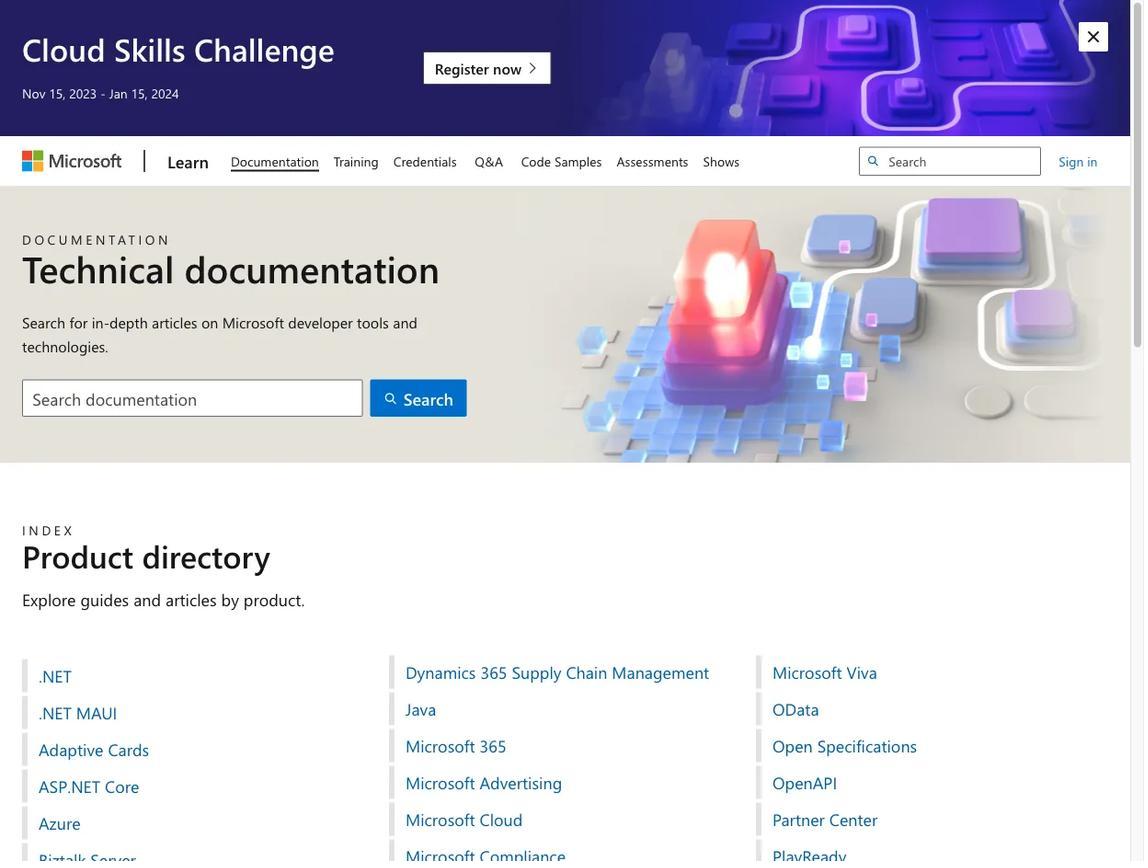 Task type: vqa. For each thing, say whether or not it's contained in the screenshot.
Java LINK
yes



Task type: describe. For each thing, give the bounding box(es) containing it.
for
[[69, 312, 88, 332]]

register
[[435, 58, 489, 78]]

documentation technical documentation
[[22, 230, 440, 292]]

azure
[[39, 812, 81, 834]]

depth
[[110, 312, 148, 332]]

code samples link
[[514, 136, 610, 186]]

cards
[[108, 738, 149, 760]]

odata link
[[756, 692, 1109, 725]]

sign in
[[1059, 152, 1098, 169]]

advertising
[[480, 771, 562, 793]]

asp.net
[[39, 775, 100, 797]]

1 horizontal spatial cloud
[[480, 808, 523, 830]]

microsoft 365 link
[[389, 729, 742, 762]]

now
[[493, 58, 522, 78]]

microsoft viva link
[[756, 655, 1109, 689]]

asp.net core link
[[22, 770, 374, 803]]

chain
[[566, 661, 608, 683]]

2 15, from the left
[[131, 84, 148, 102]]

openapi link
[[756, 766, 1109, 799]]

adaptive
[[39, 738, 103, 760]]

developer
[[288, 312, 353, 332]]

dynamics 365 supply chain management
[[406, 661, 710, 683]]

technical
[[22, 243, 174, 292]]

nov 15, 2023 - jan 15, 2024
[[22, 84, 179, 102]]

credentials
[[394, 153, 457, 170]]

register now link
[[423, 52, 551, 85]]

search for search for in-depth articles on microsoft developer tools and technologies.
[[22, 312, 65, 332]]

java link
[[389, 692, 742, 725]]

shows
[[703, 153, 740, 170]]

product.
[[244, 588, 305, 610]]

365 for microsoft
[[480, 735, 507, 757]]

365 for dynamics
[[481, 661, 507, 683]]

microsoft advertising
[[406, 771, 562, 793]]

.net maui
[[39, 701, 117, 724]]

partner center
[[773, 808, 878, 830]]

q&a link
[[464, 136, 514, 186]]

product
[[22, 535, 133, 576]]

open specifications
[[773, 735, 918, 757]]

java
[[406, 698, 436, 720]]

2024
[[151, 84, 179, 102]]

register now
[[435, 58, 522, 78]]

code samples
[[521, 153, 602, 170]]

tools
[[357, 312, 389, 332]]

.net maui link
[[22, 696, 374, 729]]

search for in-depth articles on microsoft developer tools and technologies.
[[22, 312, 418, 356]]

articles inside search for in-depth articles on microsoft developer tools and technologies.
[[152, 312, 197, 332]]

azure link
[[22, 806, 374, 839]]

cloud skills challenge
[[22, 28, 335, 70]]

microsoft cloud
[[406, 808, 523, 830]]

microsoft for microsoft advertising
[[406, 771, 475, 793]]

2023
[[69, 84, 97, 102]]

partner center link
[[756, 803, 1109, 836]]

microsoft viva
[[773, 661, 878, 683]]

directory
[[142, 535, 270, 576]]

assessments
[[617, 153, 689, 170]]

.net for .net maui
[[39, 701, 72, 724]]

samples
[[555, 153, 602, 170]]

0 vertical spatial cloud
[[22, 28, 105, 70]]

specifications
[[818, 735, 918, 757]]

microsoft advertising link
[[389, 766, 742, 799]]

.net link
[[22, 659, 374, 692]]



Task type: locate. For each thing, give the bounding box(es) containing it.
by
[[221, 588, 239, 610]]

documentation up in-
[[22, 230, 171, 248]]

articles left the by
[[166, 588, 217, 610]]

1 vertical spatial and
[[134, 588, 161, 610]]

odata
[[773, 698, 819, 720]]

core
[[105, 775, 139, 797]]

learn link
[[160, 136, 216, 186]]

in
[[1088, 152, 1098, 169]]

on
[[201, 312, 218, 332]]

0 horizontal spatial cloud
[[22, 28, 105, 70]]

microsoft for microsoft 365
[[406, 735, 475, 757]]

0 vertical spatial 365
[[481, 661, 507, 683]]

Search text field
[[22, 380, 363, 417]]

microsoft for microsoft viva
[[773, 661, 842, 683]]

0 vertical spatial and
[[393, 312, 418, 332]]

training
[[334, 153, 379, 170]]

sign
[[1059, 152, 1084, 169]]

microsoft inside search for in-depth articles on microsoft developer tools and technologies.
[[222, 312, 284, 332]]

.net for .net
[[39, 665, 72, 687]]

partner
[[773, 808, 825, 830]]

search inside "search" 'button'
[[404, 387, 454, 409]]

.net up .net maui
[[39, 665, 72, 687]]

documentation for documentation technical documentation
[[22, 230, 171, 248]]

search inside search for in-depth articles on microsoft developer tools and technologies.
[[22, 312, 65, 332]]

learn
[[167, 150, 209, 172]]

microsoft inside "link"
[[406, 771, 475, 793]]

skills
[[114, 28, 186, 70]]

jan
[[109, 84, 128, 102]]

and right guides
[[134, 588, 161, 610]]

15, right jan
[[131, 84, 148, 102]]

documentation
[[231, 153, 319, 170], [22, 230, 171, 248]]

management
[[612, 661, 710, 683]]

technologies.
[[22, 336, 108, 356]]

articles left the on at top
[[152, 312, 197, 332]]

.net up adaptive
[[39, 701, 72, 724]]

q&a
[[475, 153, 503, 170]]

shows link
[[696, 136, 747, 186]]

microsoft 365
[[406, 735, 507, 757]]

microsoft
[[222, 312, 284, 332], [773, 661, 842, 683], [406, 735, 475, 757], [406, 771, 475, 793], [406, 808, 475, 830]]

0 vertical spatial search
[[22, 312, 65, 332]]

explore guides and articles by product.
[[22, 588, 305, 610]]

open specifications link
[[756, 729, 1109, 762]]

documentation left training
[[231, 153, 319, 170]]

adaptive cards
[[39, 738, 149, 760]]

sign in link
[[1049, 147, 1109, 176]]

documentation
[[184, 243, 440, 292]]

1 vertical spatial 365
[[480, 735, 507, 757]]

cloud down microsoft advertising
[[480, 808, 523, 830]]

center
[[830, 808, 878, 830]]

cloud
[[22, 28, 105, 70], [480, 808, 523, 830]]

supply
[[512, 661, 562, 683]]

15,
[[49, 84, 66, 102], [131, 84, 148, 102]]

training link
[[326, 136, 386, 186]]

adaptive cards link
[[22, 733, 374, 766]]

and right tools on the left top
[[393, 312, 418, 332]]

credentials link
[[386, 136, 464, 186]]

1 horizontal spatial documentation
[[231, 153, 319, 170]]

assessments link
[[610, 136, 696, 186]]

nov
[[22, 84, 45, 102]]

-
[[100, 84, 106, 102]]

0 vertical spatial documentation
[[231, 153, 319, 170]]

microsoft up odata
[[773, 661, 842, 683]]

code
[[521, 153, 551, 170]]

1 vertical spatial search
[[404, 387, 454, 409]]

documentation link
[[224, 136, 326, 186]]

open
[[773, 735, 813, 757]]

maui
[[76, 701, 117, 724]]

dynamics
[[406, 661, 476, 683]]

0 vertical spatial articles
[[152, 312, 197, 332]]

.net
[[39, 665, 72, 687], [39, 701, 72, 724]]

asp.net core
[[39, 775, 139, 797]]

search button
[[370, 380, 467, 417]]

and
[[393, 312, 418, 332], [134, 588, 161, 610]]

documentation inside the documentation technical documentation
[[22, 230, 171, 248]]

365 left the supply
[[481, 661, 507, 683]]

0 horizontal spatial documentation
[[22, 230, 171, 248]]

1 .net from the top
[[39, 665, 72, 687]]

and inside search for in-depth articles on microsoft developer tools and technologies.
[[393, 312, 418, 332]]

explore
[[22, 588, 76, 610]]

.net inside .net link
[[39, 665, 72, 687]]

articles
[[152, 312, 197, 332], [166, 588, 217, 610]]

in-
[[92, 312, 110, 332]]

openapi
[[773, 771, 837, 793]]

documentation for documentation
[[231, 153, 319, 170]]

microsoft down microsoft advertising
[[406, 808, 475, 830]]

challenge
[[194, 28, 335, 70]]

365 up microsoft advertising
[[480, 735, 507, 757]]

search search field containing search
[[22, 380, 467, 417]]

microsoft down java
[[406, 735, 475, 757]]

cloud up 2023
[[22, 28, 105, 70]]

1 vertical spatial .net
[[39, 701, 72, 724]]

microsoft right the on at top
[[222, 312, 284, 332]]

0 horizontal spatial search
[[22, 312, 65, 332]]

viva
[[847, 661, 878, 683]]

index
[[22, 521, 75, 538]]

1 horizontal spatial search
[[404, 387, 454, 409]]

index product directory
[[22, 521, 270, 576]]

0 horizontal spatial and
[[134, 588, 161, 610]]

1 vertical spatial articles
[[166, 588, 217, 610]]

0 horizontal spatial 15,
[[49, 84, 66, 102]]

search for search
[[404, 387, 454, 409]]

1 horizontal spatial 15,
[[131, 84, 148, 102]]

microsoft for microsoft cloud
[[406, 808, 475, 830]]

search
[[22, 312, 65, 332], [404, 387, 454, 409]]

microsoft down microsoft 365
[[406, 771, 475, 793]]

microsoft cloud link
[[389, 803, 742, 836]]

1 vertical spatial cloud
[[480, 808, 523, 830]]

dynamics 365 supply chain management link
[[389, 655, 742, 689]]

15, right nov
[[49, 84, 66, 102]]

0 vertical spatial .net
[[39, 665, 72, 687]]

1 15, from the left
[[49, 84, 66, 102]]

1 vertical spatial documentation
[[22, 230, 171, 248]]

2 .net from the top
[[39, 701, 72, 724]]

Search search field
[[859, 147, 1041, 176], [859, 147, 1041, 176], [22, 380, 467, 417]]

365
[[481, 661, 507, 683], [480, 735, 507, 757]]

1 horizontal spatial and
[[393, 312, 418, 332]]

guides
[[80, 588, 129, 610]]



